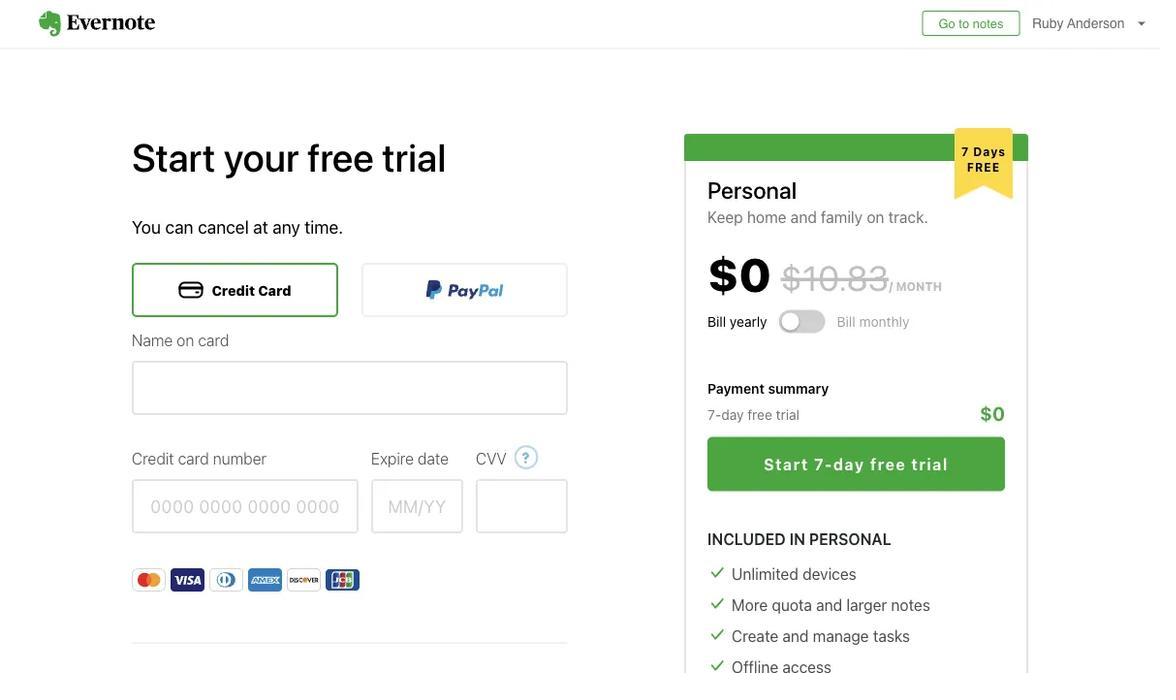 Task type: locate. For each thing, give the bounding box(es) containing it.
$0 for $0
[[980, 401, 1006, 424]]

1 vertical spatial $0
[[980, 401, 1006, 424]]

card left number
[[178, 449, 209, 467]]

1 horizontal spatial $0
[[980, 401, 1006, 424]]

personal inside 'personal keep home and family on track.'
[[708, 176, 797, 203]]

start your free trial
[[132, 134, 446, 180]]

0 horizontal spatial $0
[[708, 246, 772, 301]]

day up included in personal
[[834, 455, 866, 473]]

7-
[[708, 406, 722, 422], [815, 455, 834, 473]]

0 vertical spatial personal
[[708, 176, 797, 203]]

7 days free
[[962, 144, 1007, 174]]

larger
[[847, 595, 888, 614]]

1 horizontal spatial personal
[[810, 529, 892, 548]]

trial for start your free trial
[[382, 134, 446, 180]]

$10.83
[[781, 257, 890, 298]]

1 horizontal spatial free
[[748, 406, 773, 422]]

ruby anderson link
[[1028, 0, 1161, 48]]

go to notes
[[939, 16, 1004, 31]]

you can cancel at any time.
[[132, 216, 343, 237]]

included in personal
[[708, 529, 892, 548]]

evernote link
[[19, 0, 175, 48]]

7- up included in personal
[[815, 455, 834, 473]]

bill left monthly
[[837, 313, 856, 329]]

bill yearly
[[708, 313, 768, 329]]

notes right to
[[973, 16, 1004, 31]]

0 horizontal spatial trial
[[382, 134, 446, 180]]

cancel
[[198, 216, 249, 237]]

free for your
[[307, 134, 374, 180]]

and down quota
[[783, 626, 809, 645]]

free
[[307, 134, 374, 180], [748, 406, 773, 422], [871, 455, 907, 473]]

1 vertical spatial personal
[[810, 529, 892, 548]]

0 horizontal spatial free
[[307, 134, 374, 180]]

1 horizontal spatial bill
[[837, 313, 856, 329]]

1 horizontal spatial on
[[867, 208, 885, 226]]

expire
[[371, 449, 414, 467]]

ruby
[[1033, 16, 1064, 31]]

cvv
[[476, 449, 507, 467]]

you
[[132, 216, 161, 237]]

quota
[[772, 595, 813, 614]]

1 vertical spatial 7-
[[815, 455, 834, 473]]

name
[[132, 331, 173, 349]]

1 horizontal spatial start
[[764, 455, 810, 473]]

2 vertical spatial and
[[783, 626, 809, 645]]

on
[[867, 208, 885, 226], [177, 331, 194, 349]]

at
[[253, 216, 268, 237]]

7
[[962, 144, 970, 158]]

bill
[[708, 313, 726, 329], [837, 313, 856, 329]]

notes
[[973, 16, 1004, 31], [892, 595, 931, 614]]

1 vertical spatial day
[[834, 455, 866, 473]]

evernote image
[[19, 11, 175, 37]]

day inside button
[[834, 455, 866, 473]]

0 vertical spatial $0
[[708, 246, 772, 301]]

day
[[722, 406, 744, 422], [834, 455, 866, 473]]

personal keep home and family on track.
[[708, 176, 929, 226]]

credit left number
[[132, 449, 174, 467]]

american express image
[[248, 568, 282, 592]]

7- down payment
[[708, 406, 722, 422]]

1 horizontal spatial day
[[834, 455, 866, 473]]

0 horizontal spatial start
[[132, 134, 216, 180]]

2 bill from the left
[[837, 313, 856, 329]]

1 vertical spatial on
[[177, 331, 194, 349]]

2 horizontal spatial trial
[[912, 455, 949, 473]]

credit
[[212, 282, 255, 298], [132, 449, 174, 467]]

personal up home at the top of the page
[[708, 176, 797, 203]]

track.
[[889, 208, 929, 226]]

0 horizontal spatial personal
[[708, 176, 797, 203]]

notes up tasks at bottom
[[892, 595, 931, 614]]

and
[[791, 208, 817, 226], [817, 595, 843, 614], [783, 626, 809, 645]]

0 vertical spatial credit
[[212, 282, 255, 298]]

unlimited
[[732, 564, 799, 583]]

start up can
[[132, 134, 216, 180]]

start 7-day free trial button
[[708, 437, 1006, 491]]

day down payment
[[722, 406, 744, 422]]

1 horizontal spatial credit
[[212, 282, 255, 298]]

and down devices
[[817, 595, 843, 614]]

trial inside button
[[912, 455, 949, 473]]

expire date
[[371, 449, 449, 467]]

your
[[224, 134, 299, 180]]

0 vertical spatial and
[[791, 208, 817, 226]]

create and manage tasks
[[732, 626, 911, 645]]

question mark image
[[515, 440, 539, 474]]

in
[[790, 529, 806, 548]]

card down creditcard icon
[[198, 331, 229, 349]]

2 vertical spatial free
[[871, 455, 907, 473]]

create
[[732, 626, 779, 645]]

0 horizontal spatial notes
[[892, 595, 931, 614]]

0 horizontal spatial credit
[[132, 449, 174, 467]]

0 vertical spatial start
[[132, 134, 216, 180]]

bill left yearly
[[708, 313, 726, 329]]

credit for credit card
[[212, 282, 255, 298]]

/
[[890, 280, 894, 293]]

go to notes link
[[923, 11, 1021, 36]]

personal
[[708, 176, 797, 203], [810, 529, 892, 548]]

0 horizontal spatial 7-
[[708, 406, 722, 422]]

$0
[[708, 246, 772, 301], [980, 401, 1006, 424]]

0 vertical spatial day
[[722, 406, 744, 422]]

start
[[132, 134, 216, 180], [764, 455, 810, 473]]

start down 7-day free trial
[[764, 455, 810, 473]]

2 horizontal spatial free
[[871, 455, 907, 473]]

on right name
[[177, 331, 194, 349]]

0 vertical spatial free
[[307, 134, 374, 180]]

$0 $10.83 / month
[[708, 246, 943, 301]]

summary
[[769, 381, 829, 397]]

credit card number
[[132, 449, 267, 467]]

more quota and larger notes
[[732, 595, 931, 614]]

to
[[959, 16, 970, 31]]

1 vertical spatial free
[[748, 406, 773, 422]]

0 horizontal spatial on
[[177, 331, 194, 349]]

1 vertical spatial credit
[[132, 449, 174, 467]]

0 vertical spatial on
[[867, 208, 885, 226]]

1 horizontal spatial trial
[[776, 406, 800, 422]]

start 7-day free trial
[[764, 455, 949, 473]]

family
[[821, 208, 863, 226]]

on inside 'personal keep home and family on track.'
[[867, 208, 885, 226]]

7-day free trial
[[708, 406, 800, 422]]

discover image
[[287, 568, 321, 592]]

1 vertical spatial trial
[[776, 406, 800, 422]]

7- inside 'start 7-day free trial' button
[[815, 455, 834, 473]]

start inside button
[[764, 455, 810, 473]]

start for start 7-day free trial
[[764, 455, 810, 473]]

can
[[165, 216, 194, 237]]

2 vertical spatial trial
[[912, 455, 949, 473]]

on left track.
[[867, 208, 885, 226]]

trial
[[382, 134, 446, 180], [776, 406, 800, 422], [912, 455, 949, 473]]

visa image
[[171, 568, 205, 592]]

$0 for $0 $10.83 / month
[[708, 246, 772, 301]]

time.
[[305, 216, 343, 237]]

1 bill from the left
[[708, 313, 726, 329]]

0 vertical spatial trial
[[382, 134, 446, 180]]

0 horizontal spatial bill
[[708, 313, 726, 329]]

card
[[258, 282, 291, 298]]

personal up devices
[[810, 529, 892, 548]]

credit for credit card number
[[132, 449, 174, 467]]

free inside button
[[871, 455, 907, 473]]

1 horizontal spatial 7-
[[815, 455, 834, 473]]

1 horizontal spatial notes
[[973, 16, 1004, 31]]

1 vertical spatial start
[[764, 455, 810, 473]]

card
[[198, 331, 229, 349], [178, 449, 209, 467]]

0 vertical spatial card
[[198, 331, 229, 349]]

and right home at the top of the page
[[791, 208, 817, 226]]

credit left card
[[212, 282, 255, 298]]

0 horizontal spatial day
[[722, 406, 744, 422]]



Task type: describe. For each thing, give the bounding box(es) containing it.
yearly
[[730, 313, 768, 329]]

payment summary
[[708, 381, 829, 397]]

0 vertical spatial 7-
[[708, 406, 722, 422]]

bill monthly
[[837, 313, 910, 329]]

manage
[[813, 626, 869, 645]]

1 vertical spatial and
[[817, 595, 843, 614]]

start for start your free trial
[[132, 134, 216, 180]]

Expire date text field
[[371, 479, 464, 533]]

credit card
[[212, 282, 291, 298]]

included
[[708, 529, 786, 548]]

master card image
[[132, 568, 166, 592]]

home
[[748, 208, 787, 226]]

0 vertical spatial notes
[[973, 16, 1004, 31]]

monthly
[[860, 313, 910, 329]]

trial for 7-day free trial
[[776, 406, 800, 422]]

ruby anderson
[[1033, 16, 1126, 31]]

free for day
[[748, 406, 773, 422]]

bill for bill monthly
[[837, 313, 856, 329]]

name on card
[[132, 331, 229, 349]]

and inside 'personal keep home and family on track.'
[[791, 208, 817, 226]]

number
[[213, 449, 267, 467]]

CVV text field
[[476, 479, 568, 533]]

Credit card number text field
[[132, 479, 359, 533]]

japan credit bureau image
[[326, 568, 360, 592]]

month
[[896, 280, 943, 293]]

diner's club image
[[209, 568, 243, 592]]

anderson
[[1068, 16, 1126, 31]]

paypal image
[[426, 280, 504, 300]]

bill for bill yearly
[[708, 313, 726, 329]]

creditcard image
[[179, 282, 203, 298]]

keep
[[708, 208, 744, 226]]

more
[[732, 595, 768, 614]]

go
[[939, 16, 956, 31]]

days
[[974, 144, 1007, 158]]

1 vertical spatial notes
[[892, 595, 931, 614]]

devices
[[803, 564, 857, 583]]

any
[[273, 216, 300, 237]]

1 vertical spatial card
[[178, 449, 209, 467]]

tasks
[[874, 626, 911, 645]]

Name on card text field
[[132, 361, 568, 415]]

date
[[418, 449, 449, 467]]

free
[[968, 160, 1001, 174]]

unlimited devices
[[732, 564, 857, 583]]

payment
[[708, 381, 765, 397]]



Task type: vqa. For each thing, say whether or not it's contained in the screenshot.
bottommost Tag actions image
no



